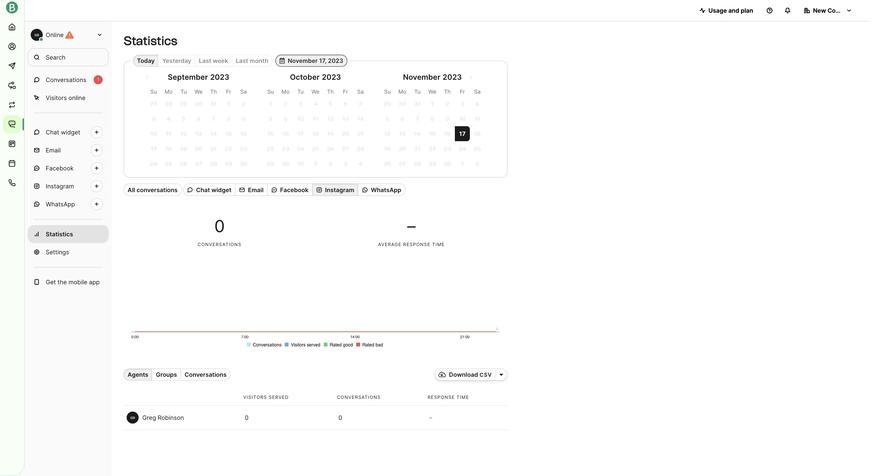 Task type: vqa. For each thing, say whether or not it's contained in the screenshot.
November 17, 2023
yes



Task type: locate. For each thing, give the bounding box(es) containing it.
3 we from the left
[[429, 89, 437, 95]]

gr for online
[[34, 33, 39, 37]]

chat widget link
[[28, 123, 109, 141]]

download
[[449, 371, 478, 379]]

fr inside 17 grid
[[460, 89, 465, 95]]

0 vertical spatial chat
[[46, 129, 59, 136]]

2 horizontal spatial tu
[[415, 89, 421, 95]]

– up average response time
[[408, 216, 416, 237]]

chat widget up 'email' link
[[46, 129, 80, 136]]

we inside 17 grid
[[429, 89, 437, 95]]

1 horizontal spatial heading
[[263, 73, 368, 87]]

3 heading from the left
[[380, 73, 485, 87]]

visitors for visitors online
[[46, 94, 67, 102]]

widget inside chat widget link
[[61, 129, 80, 136]]

settings
[[46, 249, 69, 256]]

tu down "november 2023"
[[415, 89, 421, 95]]

we
[[195, 89, 203, 95], [312, 89, 320, 95], [429, 89, 437, 95]]

0 vertical spatial conversations
[[137, 186, 178, 194]]

mo inside 17 grid
[[399, 89, 407, 95]]

statistics up settings
[[46, 231, 73, 238]]

2 vertical spatial conversations
[[337, 395, 381, 401]]

su for november
[[385, 89, 391, 95]]

download csv
[[449, 371, 493, 379]]

we down september 2023
[[195, 89, 203, 95]]

1 horizontal spatial sa
[[358, 89, 364, 95]]

0 vertical spatial time
[[433, 242, 445, 248]]

fr for november
[[460, 89, 465, 95]]

time right the response
[[457, 395, 470, 401]]

0 vertical spatial whatsapp
[[371, 186, 402, 194]]

1 vertical spatial –
[[430, 415, 433, 422]]

0 horizontal spatial fr
[[226, 89, 231, 95]]

heading containing september
[[146, 73, 251, 87]]

1 su from the left
[[150, 89, 157, 95]]

1 vertical spatial statistics
[[46, 231, 73, 238]]

visitors for visitors served
[[243, 395, 267, 401]]

whatsapp
[[371, 186, 402, 194], [46, 201, 75, 208]]

gr left online
[[34, 33, 39, 37]]

1 mo from the left
[[165, 89, 173, 95]]

0 horizontal spatial heading
[[146, 73, 251, 87]]

0 horizontal spatial sa
[[241, 89, 247, 95]]

november inside "button"
[[288, 57, 318, 65]]

fr for october
[[343, 89, 348, 95]]

2 horizontal spatial we
[[429, 89, 437, 95]]

1 vertical spatial time
[[457, 395, 470, 401]]

november
[[288, 57, 318, 65], [403, 73, 441, 82]]

2 horizontal spatial fr
[[460, 89, 465, 95]]

1 vertical spatial conversations
[[198, 242, 242, 248]]

2023
[[328, 57, 344, 65], [210, 73, 230, 82], [322, 73, 341, 82], [443, 73, 462, 82]]

1 horizontal spatial we
[[312, 89, 320, 95]]

we down october 2023
[[312, 89, 320, 95]]

agents button
[[124, 369, 152, 381]]

online
[[69, 94, 86, 102]]

greg robinson
[[142, 415, 184, 422]]

mo for september
[[165, 89, 173, 95]]

0 horizontal spatial th
[[210, 89, 217, 95]]

tu inside 17 grid
[[415, 89, 421, 95]]

gr left greg
[[130, 416, 135, 420]]

0 horizontal spatial we
[[195, 89, 203, 95]]

widget left email button
[[212, 186, 232, 194]]

1 horizontal spatial th
[[327, 89, 334, 95]]

instagram inside button
[[325, 186, 355, 194]]

1 horizontal spatial time
[[457, 395, 470, 401]]

csv
[[480, 372, 493, 378]]

2 horizontal spatial su
[[385, 89, 391, 95]]

1 horizontal spatial instagram
[[325, 186, 355, 194]]

17
[[460, 130, 466, 138]]

statistics up 'today'
[[124, 34, 177, 48]]

0 horizontal spatial su
[[150, 89, 157, 95]]

plan
[[741, 7, 754, 14]]

1 heading from the left
[[146, 73, 251, 87]]

su inside 17 grid
[[385, 89, 391, 95]]

1 horizontal spatial email
[[248, 186, 264, 194]]

0 horizontal spatial widget
[[61, 129, 80, 136]]

2 we from the left
[[312, 89, 320, 95]]

1 vertical spatial november
[[403, 73, 441, 82]]

chat widget left email button
[[196, 186, 232, 194]]

gr
[[34, 33, 39, 37], [130, 416, 135, 420]]

chat widget
[[46, 129, 80, 136], [196, 186, 232, 194]]

2 heading from the left
[[263, 73, 368, 87]]

widget up 'email' link
[[61, 129, 80, 136]]

1 horizontal spatial visitors
[[243, 395, 267, 401]]

all conversations button
[[124, 184, 182, 196]]

0 horizontal spatial mo
[[165, 89, 173, 95]]

mo
[[165, 89, 173, 95], [282, 89, 290, 95], [399, 89, 407, 95]]

0 horizontal spatial gr
[[34, 33, 39, 37]]

17,
[[319, 57, 327, 65]]

conversations
[[46, 76, 86, 84], [185, 371, 227, 379], [337, 395, 381, 401]]

0 vertical spatial visitors
[[46, 94, 67, 102]]

2 tu from the left
[[298, 89, 304, 95]]

su for october
[[267, 89, 274, 95]]

1 horizontal spatial mo
[[282, 89, 290, 95]]

solo image
[[500, 372, 504, 378]]

1 horizontal spatial facebook
[[280, 186, 309, 194]]

0 horizontal spatial facebook
[[46, 165, 74, 172]]

tu down september
[[181, 89, 187, 95]]

3 sa from the left
[[475, 89, 481, 95]]

0 horizontal spatial conversations
[[137, 186, 178, 194]]

2 su from the left
[[267, 89, 274, 95]]

1 vertical spatial chat widget
[[196, 186, 232, 194]]

time right response
[[433, 242, 445, 248]]

th down october 2023
[[327, 89, 334, 95]]

2 fr from the left
[[343, 89, 348, 95]]

1 horizontal spatial whatsapp
[[371, 186, 402, 194]]

tu
[[181, 89, 187, 95], [298, 89, 304, 95], [415, 89, 421, 95]]

november 17, 2023 button
[[276, 55, 348, 67]]

get the mobile app link
[[28, 273, 109, 291]]

2 mo from the left
[[282, 89, 290, 95]]

tu down october
[[298, 89, 304, 95]]

we for september
[[195, 89, 203, 95]]

3 fr from the left
[[460, 89, 465, 95]]

th down "november 2023"
[[444, 89, 451, 95]]

app
[[89, 279, 100, 286]]

sa inside 17 grid
[[475, 89, 481, 95]]

0 vertical spatial chat widget
[[46, 129, 80, 136]]

all
[[128, 186, 135, 194]]

0 horizontal spatial –
[[408, 216, 416, 237]]

visitors online
[[46, 94, 86, 102]]

company
[[828, 7, 856, 14]]

th
[[210, 89, 217, 95], [327, 89, 334, 95], [444, 89, 451, 95]]

0 horizontal spatial time
[[433, 242, 445, 248]]

response
[[404, 242, 431, 248]]

time
[[433, 242, 445, 248], [457, 395, 470, 401]]

average
[[378, 242, 402, 248]]

2 horizontal spatial mo
[[399, 89, 407, 95]]

1 horizontal spatial chat widget
[[196, 186, 232, 194]]

usage
[[709, 7, 728, 14]]

average response time
[[378, 242, 445, 248]]

1 horizontal spatial widget
[[212, 186, 232, 194]]

november for november 17, 2023
[[288, 57, 318, 65]]

0 vertical spatial november
[[288, 57, 318, 65]]

visitors inside 'link'
[[46, 94, 67, 102]]

statistics
[[124, 34, 177, 48], [46, 231, 73, 238]]

we down "november 2023"
[[429, 89, 437, 95]]

november for november 2023
[[403, 73, 441, 82]]

1
[[97, 77, 99, 83]]

fr
[[226, 89, 231, 95], [343, 89, 348, 95], [460, 89, 465, 95]]

1 horizontal spatial november
[[403, 73, 441, 82]]

1 horizontal spatial conversations
[[185, 371, 227, 379]]

visitors left served
[[243, 395, 267, 401]]

3 su from the left
[[385, 89, 391, 95]]

greg
[[142, 415, 156, 422]]

1 vertical spatial whatsapp
[[46, 201, 75, 208]]

0 vertical spatial conversations
[[46, 76, 86, 84]]

september 2023
[[168, 73, 230, 82]]

1 vertical spatial email
[[248, 186, 264, 194]]

2 horizontal spatial heading
[[380, 73, 485, 87]]

1 horizontal spatial tu
[[298, 89, 304, 95]]

1 vertical spatial visitors
[[243, 395, 267, 401]]

0 vertical spatial widget
[[61, 129, 80, 136]]

groups
[[156, 371, 177, 379]]

visitors
[[46, 94, 67, 102], [243, 395, 267, 401]]

3 tu from the left
[[415, 89, 421, 95]]

search
[[46, 54, 65, 61]]

today button
[[133, 55, 158, 67]]

chat
[[46, 129, 59, 136], [196, 186, 210, 194]]

1 th from the left
[[210, 89, 217, 95]]

th down september 2023
[[210, 89, 217, 95]]

2023 for october 2023
[[322, 73, 341, 82]]

1 horizontal spatial su
[[267, 89, 274, 95]]

instagram button
[[312, 184, 358, 196]]

th for november
[[444, 89, 451, 95]]

1 horizontal spatial chat
[[196, 186, 210, 194]]

we for october
[[312, 89, 320, 95]]

email
[[46, 147, 61, 154], [248, 186, 264, 194]]

conversations inside 'button'
[[137, 186, 178, 194]]

3 mo from the left
[[399, 89, 407, 95]]

0 horizontal spatial chat
[[46, 129, 59, 136]]

1 we from the left
[[195, 89, 203, 95]]

email down chat widget link
[[46, 147, 61, 154]]

facebook
[[46, 165, 74, 172], [280, 186, 309, 194]]

widget
[[61, 129, 80, 136], [212, 186, 232, 194]]

grid for october
[[263, 87, 368, 172]]

visitors left online at the top left
[[46, 94, 67, 102]]

mo for november
[[399, 89, 407, 95]]

grid
[[146, 87, 251, 172], [263, 87, 368, 172]]

1 tu from the left
[[181, 89, 187, 95]]

email left the facebook button
[[248, 186, 264, 194]]

0 horizontal spatial grid
[[146, 87, 251, 172]]

1 fr from the left
[[226, 89, 231, 95]]

0 vertical spatial gr
[[34, 33, 39, 37]]

1 vertical spatial facebook
[[280, 186, 309, 194]]

2 sa from the left
[[358, 89, 364, 95]]

whatsapp button
[[358, 184, 406, 196]]

1 horizontal spatial gr
[[130, 416, 135, 420]]

sa
[[241, 89, 247, 95], [358, 89, 364, 95], [475, 89, 481, 95]]

1 vertical spatial conversations
[[185, 371, 227, 379]]

email button
[[235, 184, 267, 196]]

tu for october
[[298, 89, 304, 95]]

november 2023
[[403, 73, 462, 82]]

get the mobile app
[[46, 279, 100, 286]]

0 vertical spatial –
[[408, 216, 416, 237]]

–
[[408, 216, 416, 237], [430, 415, 433, 422]]

0 horizontal spatial november
[[288, 57, 318, 65]]

1 horizontal spatial statistics
[[124, 34, 177, 48]]

1 grid from the left
[[146, 87, 251, 172]]

chat widget button
[[183, 184, 235, 196]]

0 vertical spatial facebook
[[46, 165, 74, 172]]

1 horizontal spatial grid
[[263, 87, 368, 172]]

0
[[215, 216, 225, 237], [245, 415, 249, 422], [339, 415, 342, 422]]

2023 for november 2023
[[443, 73, 462, 82]]

th inside 17 grid
[[444, 89, 451, 95]]

1 vertical spatial widget
[[212, 186, 232, 194]]

november 17, 2023
[[288, 57, 344, 65]]

2 th from the left
[[327, 89, 334, 95]]

1 vertical spatial chat
[[196, 186, 210, 194]]

1 sa from the left
[[241, 89, 247, 95]]

2 horizontal spatial th
[[444, 89, 451, 95]]

0 horizontal spatial visitors
[[46, 94, 67, 102]]

0 horizontal spatial tu
[[181, 89, 187, 95]]

online
[[46, 31, 64, 39]]

3 th from the left
[[444, 89, 451, 95]]

– down the response
[[430, 415, 433, 422]]

1 vertical spatial gr
[[130, 416, 135, 420]]

sa for november 2023
[[475, 89, 481, 95]]

0 vertical spatial email
[[46, 147, 61, 154]]

conversations
[[137, 186, 178, 194], [198, 242, 242, 248]]

instagram
[[46, 183, 74, 190], [325, 186, 355, 194]]

heading
[[146, 73, 251, 87], [263, 73, 368, 87], [380, 73, 485, 87]]

su
[[150, 89, 157, 95], [267, 89, 274, 95], [385, 89, 391, 95]]

2 horizontal spatial sa
[[475, 89, 481, 95]]

2 horizontal spatial conversations
[[337, 395, 381, 401]]

mobile
[[69, 279, 87, 286]]

2 grid from the left
[[263, 87, 368, 172]]

facebook button
[[267, 184, 312, 196]]

1 horizontal spatial fr
[[343, 89, 348, 95]]



Task type: describe. For each thing, give the bounding box(es) containing it.
whatsapp inside button
[[371, 186, 402, 194]]

tu for november
[[415, 89, 421, 95]]

the
[[58, 279, 67, 286]]

visitors served
[[243, 395, 289, 401]]

get
[[46, 279, 56, 286]]

tu for september
[[181, 89, 187, 95]]

october 2023
[[290, 73, 341, 82]]

0 horizontal spatial conversations
[[46, 76, 86, 84]]

agents
[[128, 371, 148, 379]]

0 horizontal spatial statistics
[[46, 231, 73, 238]]

instagram link
[[28, 177, 109, 195]]

17 button
[[455, 127, 470, 142]]

su for september
[[150, 89, 157, 95]]

statistics link
[[28, 225, 109, 243]]

heading containing november
[[380, 73, 485, 87]]

0 vertical spatial statistics
[[124, 34, 177, 48]]

heading containing october
[[263, 73, 368, 87]]

conversations inside button
[[185, 371, 227, 379]]

served
[[269, 395, 289, 401]]

facebook inside button
[[280, 186, 309, 194]]

1 horizontal spatial –
[[430, 415, 433, 422]]

new
[[814, 7, 827, 14]]

response time
[[428, 395, 470, 401]]

search link
[[28, 48, 109, 66]]

0 horizontal spatial email
[[46, 147, 61, 154]]

today
[[137, 57, 155, 65]]

1 horizontal spatial 0
[[245, 415, 249, 422]]

2 horizontal spatial 0
[[339, 415, 342, 422]]

facebook link
[[28, 159, 109, 177]]

groups button
[[152, 369, 181, 381]]

visitors online link
[[28, 89, 109, 107]]

robinson
[[158, 415, 184, 422]]

th for october
[[327, 89, 334, 95]]

grid for september
[[146, 87, 251, 172]]

whatsapp link
[[28, 195, 109, 213]]

0 horizontal spatial instagram
[[46, 183, 74, 190]]

new company
[[814, 7, 856, 14]]

sa for september 2023
[[241, 89, 247, 95]]

2023 inside "button"
[[328, 57, 344, 65]]

usage and plan
[[709, 7, 754, 14]]

usage and plan button
[[694, 3, 760, 18]]

and
[[729, 7, 740, 14]]

fr for september
[[226, 89, 231, 95]]

1 horizontal spatial conversations
[[198, 242, 242, 248]]

september
[[168, 73, 208, 82]]

2023 for september 2023
[[210, 73, 230, 82]]

th for september
[[210, 89, 217, 95]]

0 horizontal spatial 0
[[215, 216, 225, 237]]

october
[[290, 73, 320, 82]]

email link
[[28, 141, 109, 159]]

all conversations
[[128, 186, 178, 194]]

chat inside "button"
[[196, 186, 210, 194]]

email inside button
[[248, 186, 264, 194]]

response
[[428, 395, 455, 401]]

chat widget inside "button"
[[196, 186, 232, 194]]

0 horizontal spatial whatsapp
[[46, 201, 75, 208]]

settings link
[[28, 243, 109, 261]]

widget inside the chat widget "button"
[[212, 186, 232, 194]]

new company button
[[799, 3, 859, 18]]

0 horizontal spatial chat widget
[[46, 129, 80, 136]]

mo for october
[[282, 89, 290, 95]]

17 grid
[[380, 87, 485, 172]]

we for november
[[429, 89, 437, 95]]

conversations button
[[181, 369, 231, 381]]

gr for greg robinson
[[130, 416, 135, 420]]



